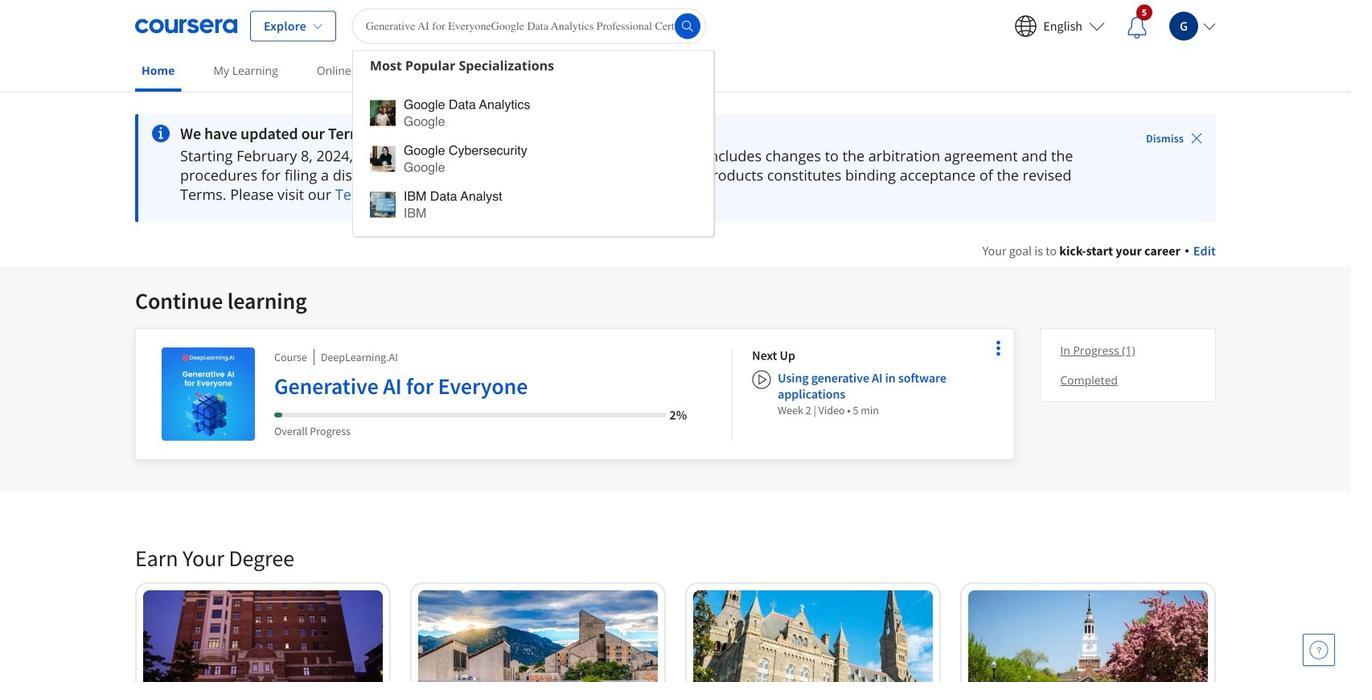 Task type: locate. For each thing, give the bounding box(es) containing it.
generative ai for everyone image
[[162, 347, 255, 441]]

suggestion image image
[[370, 100, 396, 126], [370, 146, 396, 172], [370, 192, 396, 218]]

None search field
[[352, 8, 714, 237]]

2 suggestion image image from the top
[[370, 146, 396, 172]]

0 vertical spatial suggestion image image
[[370, 100, 396, 126]]

earn your degree collection element
[[125, 518, 1226, 682]]

list box
[[353, 80, 713, 236]]

2 vertical spatial suggestion image image
[[370, 192, 396, 218]]

main content
[[0, 94, 1351, 682]]

1 vertical spatial suggestion image image
[[370, 146, 396, 172]]

help center image
[[1309, 640, 1329, 659]]

3 suggestion image image from the top
[[370, 192, 396, 218]]



Task type: vqa. For each thing, say whether or not it's contained in the screenshot.
your
no



Task type: describe. For each thing, give the bounding box(es) containing it.
coursera image
[[135, 13, 237, 39]]

1 suggestion image image from the top
[[370, 100, 396, 126]]

more option for generative ai for everyone image
[[987, 337, 1010, 360]]

information: we have updated our terms of use element
[[180, 124, 1101, 143]]

What do you want to learn? text field
[[352, 8, 706, 44]]



